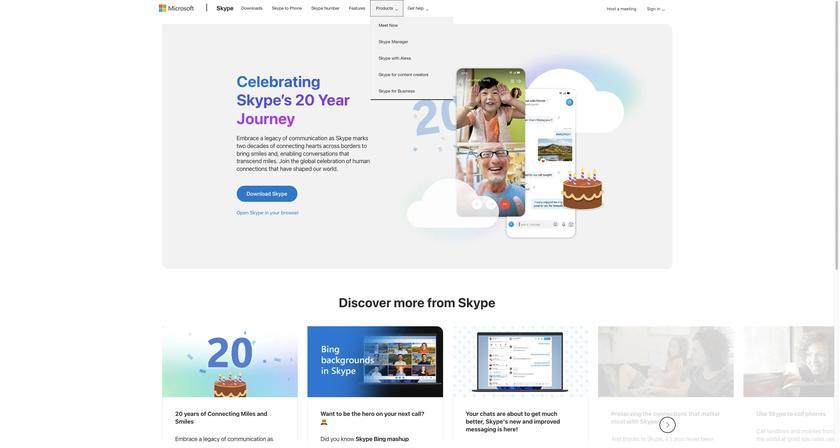 Task type: vqa. For each thing, say whether or not it's contained in the screenshot.
talk
no



Task type: locate. For each thing, give the bounding box(es) containing it.
1 for from the top
[[392, 72, 397, 77]]

0 vertical spatial and
[[257, 411, 267, 418]]

a up decades
[[260, 135, 263, 142]]

new
[[510, 419, 521, 426]]

shaped
[[293, 166, 312, 173]]

and,
[[268, 150, 279, 157]]

for left business
[[392, 89, 397, 94]]

open skype in your browser
[[237, 210, 299, 216]]

and inside your chats are about to get much better, skype's new and improved messaging is here!
[[522, 419, 533, 426]]

the down enabling
[[291, 158, 299, 165]]

smiles
[[175, 419, 194, 426]]

help
[[416, 6, 424, 11]]

conversations
[[303, 150, 338, 157]]

1 horizontal spatial your
[[384, 411, 397, 418]]

20 left year
[[295, 91, 315, 109]]

borders
[[341, 143, 360, 149]]

1 horizontal spatial that
[[339, 150, 349, 157]]

20
[[295, 91, 315, 109], [175, 411, 183, 418]]

0 horizontal spatial the
[[291, 158, 299, 165]]

meeting
[[621, 6, 637, 11]]

get help
[[408, 6, 424, 11]]

1 vertical spatial and
[[522, 419, 533, 426]]

the
[[291, 158, 299, 165], [352, 411, 361, 418]]

that down borders
[[339, 150, 349, 157]]

celebrating skype's 20 year journey
[[237, 72, 350, 128]]

year
[[318, 91, 350, 109]]

next
[[398, 411, 410, 418]]

celebrating
[[237, 72, 320, 90]]

1 vertical spatial in
[[265, 210, 269, 216]]

celebrating skype's 20 year journey main content
[[0, 21, 839, 443]]

skype for business link
[[371, 83, 453, 99]]

skype inside 'link'
[[272, 6, 284, 11]]

skype manager
[[379, 39, 408, 44]]

features link
[[346, 0, 368, 16]]

to down the marks
[[362, 143, 367, 149]]

of up connecting
[[282, 135, 287, 142]]

that
[[339, 150, 349, 157], [269, 166, 279, 173]]

skype for business
[[379, 89, 415, 94]]

in right the sign
[[657, 6, 660, 11]]

1 vertical spatial the
[[352, 411, 361, 418]]

to left phone
[[285, 6, 289, 11]]

the inside the ​want to be the hero on your next call? 🦸
[[352, 411, 361, 418]]

0 horizontal spatial in
[[265, 210, 269, 216]]

messaging
[[466, 427, 496, 434]]

miles.
[[263, 158, 278, 165]]

​want to be the hero on your next call? 🦸
[[321, 411, 424, 426]]

skype number
[[311, 6, 339, 11]]

your left browser
[[270, 210, 280, 216]]

decades
[[247, 143, 269, 149]]

0 horizontal spatial and
[[257, 411, 267, 418]]

great video calling with skype image
[[392, 43, 653, 250]]

2 for from the top
[[392, 89, 397, 94]]

0 horizontal spatial that
[[269, 166, 279, 173]]

20 inside celebrating skype's 20 year journey
[[295, 91, 315, 109]]

your
[[270, 210, 280, 216], [384, 411, 397, 418]]

1 vertical spatial 20
[[175, 411, 183, 418]]

1 horizontal spatial 20
[[295, 91, 315, 109]]

1 horizontal spatial a
[[617, 6, 620, 11]]

a inside embrace a legacy of communication as skype marks two decades of connecting hearts across borders to bring smiles and, enabling conversations that transcend miles. join the global celebration of human connections that have shaped our world.
[[260, 135, 263, 142]]

arrow down image
[[660, 6, 668, 14]]

1 horizontal spatial in
[[657, 6, 660, 11]]

to left get
[[524, 411, 530, 418]]

skype's
[[486, 419, 508, 426]]

years
[[184, 411, 199, 418]]

of
[[282, 135, 287, 142], [270, 143, 275, 149], [346, 158, 351, 165], [201, 411, 206, 418]]

download skype link
[[237, 186, 297, 202]]

menu bar
[[159, 1, 676, 34]]

discover more from skype
[[339, 295, 496, 311]]

0 vertical spatial a
[[617, 6, 620, 11]]

for left "content"
[[392, 72, 397, 77]]

creators
[[413, 72, 429, 77]]

products button
[[371, 0, 403, 16]]

1 vertical spatial your
[[384, 411, 397, 418]]

to left be
[[336, 411, 342, 418]]

enabling
[[280, 150, 302, 157]]

have
[[280, 166, 292, 173]]

1 horizontal spatial the
[[352, 411, 361, 418]]

the right be
[[352, 411, 361, 418]]

20 up smiles
[[175, 411, 183, 418]]

a for embrace
[[260, 135, 263, 142]]

0 vertical spatial that
[[339, 150, 349, 157]]

of right years
[[201, 411, 206, 418]]

better,
[[466, 419, 485, 426]]

20 years of connecting miles and smiles
[[175, 411, 267, 426]]

journey
[[237, 109, 295, 128]]

to inside embrace a legacy of communication as skype marks two decades of connecting hearts across borders to bring smiles and, enabling conversations that transcend miles. join the global celebration of human connections that have shaped our world.
[[362, 143, 367, 149]]

a
[[617, 6, 620, 11], [260, 135, 263, 142]]

and
[[257, 411, 267, 418], [522, 419, 533, 426]]

miles
[[241, 411, 256, 418]]

that down miles.
[[269, 166, 279, 173]]

0 vertical spatial for
[[392, 72, 397, 77]]

to inside the ​want to be the hero on your next call? 🦸
[[336, 411, 342, 418]]

0 vertical spatial the
[[291, 158, 299, 165]]

connecting
[[276, 143, 305, 149]]

in down download skype
[[265, 210, 269, 216]]

in inside menu bar
[[657, 6, 660, 11]]

the inside embrace a legacy of communication as skype marks two decades of connecting hearts across borders to bring smiles and, enabling conversations that transcend miles. join the global celebration of human connections that have shaped our world.
[[291, 158, 299, 165]]

0 vertical spatial your
[[270, 210, 280, 216]]

for for content
[[392, 72, 397, 77]]

1 vertical spatial for
[[392, 89, 397, 94]]

0 horizontal spatial 20
[[175, 411, 183, 418]]

a inside menu bar
[[617, 6, 620, 11]]

your
[[466, 411, 479, 418]]

and down get
[[522, 419, 533, 426]]

1 vertical spatial a
[[260, 135, 263, 142]]

get help button
[[402, 0, 434, 16]]

is
[[498, 427, 502, 434]]

in
[[657, 6, 660, 11], [265, 210, 269, 216]]

1 vertical spatial that
[[269, 166, 279, 173]]

improved
[[534, 419, 560, 426]]

and right miles
[[257, 411, 267, 418]]

1 horizontal spatial and
[[522, 419, 533, 426]]

your chats are about to get much better, skype's new and improved messaging is here!
[[466, 411, 560, 434]]

your right on
[[384, 411, 397, 418]]

two
[[237, 143, 246, 149]]

open skype in your browser link
[[237, 210, 299, 216]]

marks
[[353, 135, 368, 142]]

0 vertical spatial in
[[657, 6, 660, 11]]

a right 'host'
[[617, 6, 620, 11]]

are
[[497, 411, 506, 418]]

picture of skype light stage call in progress with bing backgrounds and text bing backgrounds in skype. image
[[307, 327, 443, 398]]

for for business
[[392, 89, 397, 94]]

now
[[389, 23, 398, 28]]

0 vertical spatial 20
[[295, 91, 315, 109]]

and inside 20 years of connecting miles and smiles
[[257, 411, 267, 418]]

call?
[[412, 411, 424, 418]]

0 horizontal spatial a
[[260, 135, 263, 142]]

in inside main content
[[265, 210, 269, 216]]



Task type: describe. For each thing, give the bounding box(es) containing it.
​want
[[321, 411, 335, 418]]

hearts
[[306, 143, 322, 149]]

more
[[394, 295, 425, 311]]

menu bar containing host a meeting
[[159, 1, 676, 34]]

🦸
[[321, 419, 327, 426]]

0 horizontal spatial your
[[270, 210, 280, 216]]

get
[[408, 6, 415, 11]]

here!
[[504, 427, 518, 434]]

about
[[507, 411, 523, 418]]

our
[[313, 166, 321, 173]]

picture of skype modern message chat with side bar. image
[[453, 327, 588, 398]]

host a meeting
[[607, 6, 637, 11]]

smiles
[[251, 150, 267, 157]]

downloads
[[241, 6, 262, 11]]

global
[[300, 158, 316, 165]]

downloads link
[[238, 0, 265, 16]]

discover
[[339, 295, 391, 311]]

skype to phone
[[272, 6, 302, 11]]

to inside your chats are about to get much better, skype's new and improved messaging is here!
[[524, 411, 530, 418]]

sign in link
[[642, 1, 668, 17]]

alexa
[[401, 56, 411, 61]]

as
[[329, 135, 335, 142]]

your inside the ​want to be the hero on your next call? 🦸
[[384, 411, 397, 418]]

sign in
[[647, 6, 660, 11]]

picture of skype logo and cake celebrating 20 years of skype image
[[162, 327, 298, 398]]

be
[[343, 411, 350, 418]]

download
[[247, 191, 271, 197]]

skype to phone link
[[269, 0, 305, 16]]

skype inside embrace a legacy of communication as skype marks two decades of connecting hearts across borders to bring smiles and, enabling conversations that transcend miles. join the global celebration of human connections that have shaped our world.
[[336, 135, 352, 142]]

join
[[279, 158, 290, 165]]

on
[[376, 411, 383, 418]]

communication
[[289, 135, 327, 142]]

of down legacy
[[270, 143, 275, 149]]

number
[[324, 6, 339, 11]]

chats
[[480, 411, 495, 418]]

connections
[[237, 166, 267, 173]]

a for host
[[617, 6, 620, 11]]

human
[[353, 158, 370, 165]]

open
[[237, 210, 249, 216]]

skype number link
[[309, 0, 342, 16]]

hero
[[362, 411, 375, 418]]

of inside 20 years of connecting miles and smiles
[[201, 411, 206, 418]]

meet now link
[[371, 17, 453, 34]]

features
[[349, 6, 365, 11]]

microsoft image
[[159, 5, 194, 12]]

sign
[[647, 6, 656, 11]]

skype with alexa
[[379, 56, 411, 61]]

celebration
[[317, 158, 345, 165]]

embrace
[[237, 135, 259, 142]]

meet
[[379, 23, 388, 28]]

with
[[392, 56, 399, 61]]

skype for content creators
[[379, 72, 429, 77]]

skype with alexa link
[[371, 50, 453, 67]]

much
[[542, 411, 558, 418]]

of left human
[[346, 158, 351, 165]]

connecting
[[208, 411, 240, 418]]

products
[[376, 6, 393, 11]]

manager
[[392, 39, 408, 44]]

transcend
[[237, 158, 262, 165]]

download skype
[[247, 191, 287, 197]]

world.
[[323, 166, 338, 173]]

host
[[607, 6, 616, 11]]

to inside 'link'
[[285, 6, 289, 11]]

20 inside 20 years of connecting miles and smiles
[[175, 411, 183, 418]]

bring
[[237, 150, 250, 157]]

embrace a legacy of communication as skype marks two decades of connecting hearts across borders to bring smiles and, enabling conversations that transcend miles. join the global celebration of human connections that have shaped our world.
[[237, 135, 370, 173]]

skype's
[[237, 91, 292, 109]]

get
[[532, 411, 541, 418]]

host a meeting link
[[602, 1, 642, 17]]

browser
[[281, 210, 299, 216]]

across
[[323, 143, 340, 149]]

skype for content creators link
[[371, 67, 453, 83]]

content
[[398, 72, 412, 77]]

meet now
[[379, 23, 398, 28]]

skype manager link
[[371, 34, 453, 50]]

skype link
[[213, 0, 237, 18]]



